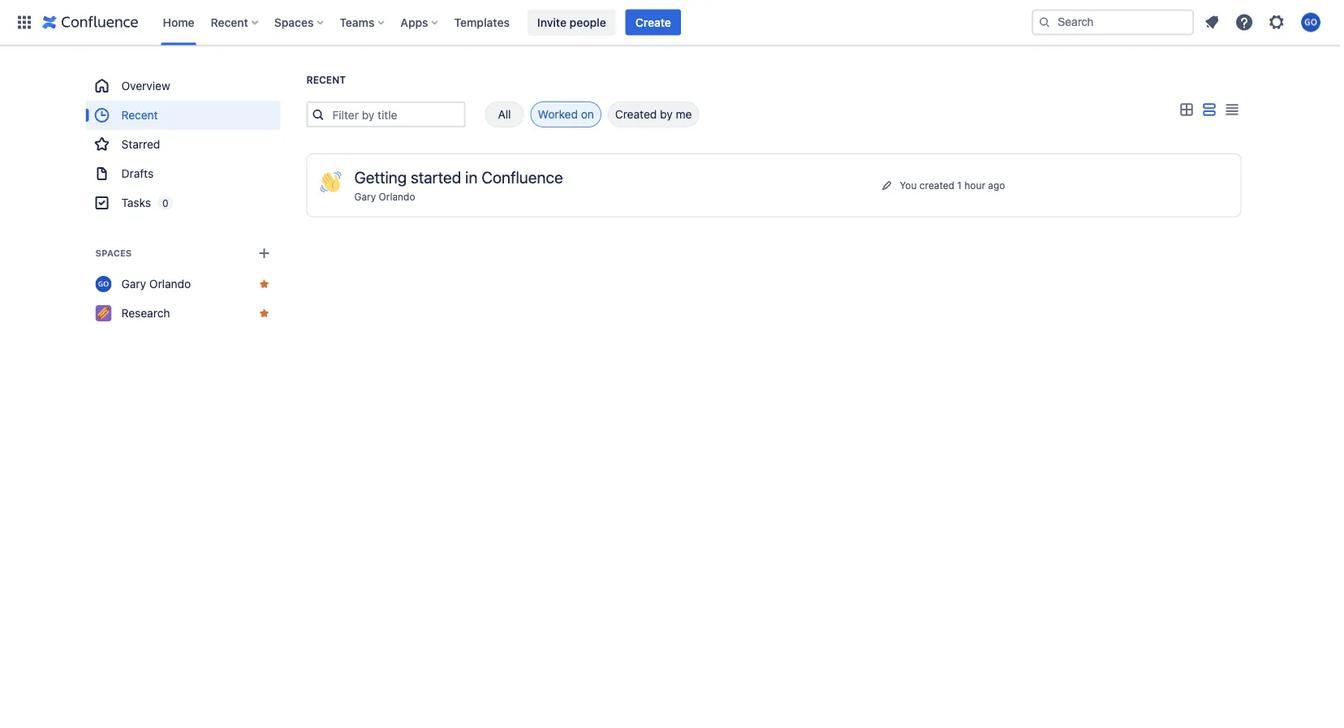 Task type: vqa. For each thing, say whether or not it's contained in the screenshot.
"search" 'field'
yes



Task type: describe. For each thing, give the bounding box(es) containing it.
compact list image
[[1222, 100, 1242, 120]]

gary inside gary orlando link
[[121, 277, 146, 291]]

on
[[581, 108, 594, 121]]

invite
[[537, 15, 567, 29]]

:wave: image
[[320, 171, 341, 192]]

by
[[660, 108, 673, 121]]

create
[[636, 15, 671, 29]]

starred
[[121, 138, 160, 151]]

home link
[[158, 9, 199, 35]]

cards image
[[1177, 100, 1196, 120]]

starred link
[[86, 130, 281, 159]]

orlando inside getting started in confluence gary orlando
[[379, 191, 415, 203]]

created
[[615, 108, 657, 121]]

spaces button
[[269, 9, 330, 35]]

recent inside recent dropdown button
[[211, 15, 248, 29]]

:wave: image
[[320, 171, 341, 192]]

tab list containing all
[[466, 102, 699, 127]]

people
[[570, 15, 606, 29]]

group containing overview
[[86, 71, 281, 218]]

created
[[920, 180, 955, 191]]

0 horizontal spatial spaces
[[95, 248, 132, 259]]

home
[[163, 15, 195, 29]]

research
[[121, 307, 170, 320]]

recent button
[[206, 9, 265, 35]]

help icon image
[[1235, 13, 1255, 32]]

banner containing home
[[0, 0, 1341, 45]]

create link
[[626, 9, 681, 35]]

global element
[[10, 0, 1029, 45]]

worked on
[[538, 108, 594, 121]]

Search field
[[1032, 9, 1194, 35]]

1 vertical spatial recent
[[307, 74, 346, 86]]

create a space image
[[255, 244, 274, 263]]

overview
[[121, 79, 170, 93]]

research link
[[86, 299, 281, 328]]

drafts
[[121, 167, 154, 180]]

invite people button
[[528, 9, 616, 35]]

invite people
[[537, 15, 606, 29]]

all
[[498, 108, 511, 121]]

getting
[[354, 167, 407, 186]]

notification icon image
[[1203, 13, 1222, 32]]

apps
[[401, 15, 428, 29]]

list image
[[1200, 100, 1219, 120]]

1 vertical spatial orlando
[[149, 277, 191, 291]]

unstar this space image for research
[[258, 307, 271, 320]]



Task type: locate. For each thing, give the bounding box(es) containing it.
orlando down getting
[[379, 191, 415, 203]]

1 vertical spatial gary
[[121, 277, 146, 291]]

1 horizontal spatial orlando
[[379, 191, 415, 203]]

unstar this space image inside research link
[[258, 307, 271, 320]]

all button
[[485, 102, 524, 127]]

appswitcher icon image
[[15, 13, 34, 32]]

hour
[[965, 180, 986, 191]]

search image
[[1039, 16, 1052, 29]]

templates
[[454, 15, 510, 29]]

getting started in confluence gary orlando
[[354, 167, 563, 203]]

0 horizontal spatial recent
[[121, 108, 158, 122]]

0 vertical spatial spaces
[[274, 15, 314, 29]]

2 vertical spatial recent
[[121, 108, 158, 122]]

spaces inside 'popup button'
[[274, 15, 314, 29]]

teams
[[340, 15, 375, 29]]

confluence
[[482, 167, 563, 186]]

gary up the research
[[121, 277, 146, 291]]

0 vertical spatial recent
[[211, 15, 248, 29]]

your profile and preferences image
[[1302, 13, 1321, 32]]

gary orlando link
[[354, 191, 415, 203], [86, 270, 281, 299]]

recent
[[211, 15, 248, 29], [307, 74, 346, 86], [121, 108, 158, 122]]

1 horizontal spatial gary
[[354, 191, 376, 203]]

0 vertical spatial orlando
[[379, 191, 415, 203]]

unstar this space image
[[258, 278, 271, 291], [258, 307, 271, 320]]

group
[[86, 71, 281, 218]]

1 vertical spatial gary orlando link
[[86, 270, 281, 299]]

spaces up gary orlando
[[95, 248, 132, 259]]

orlando
[[379, 191, 415, 203], [149, 277, 191, 291]]

recent right home
[[211, 15, 248, 29]]

orlando up research link
[[149, 277, 191, 291]]

1 horizontal spatial spaces
[[274, 15, 314, 29]]

0 vertical spatial gary orlando link
[[354, 191, 415, 203]]

Filter by title field
[[328, 103, 464, 126]]

overview link
[[86, 71, 281, 101]]

worked
[[538, 108, 578, 121]]

tab list
[[466, 102, 699, 127]]

1 vertical spatial spaces
[[95, 248, 132, 259]]

banner
[[0, 0, 1341, 45]]

apps button
[[396, 9, 445, 35]]

gary orlando
[[121, 277, 191, 291]]

confluence image
[[42, 13, 138, 32], [42, 13, 138, 32]]

0 vertical spatial gary
[[354, 191, 376, 203]]

spaces right recent dropdown button
[[274, 15, 314, 29]]

you
[[900, 180, 917, 191]]

0 horizontal spatial gary orlando link
[[86, 270, 281, 299]]

gary
[[354, 191, 376, 203], [121, 277, 146, 291]]

1 unstar this space image from the top
[[258, 278, 271, 291]]

recent inside recent link
[[121, 108, 158, 122]]

drafts link
[[86, 159, 281, 188]]

gary orlando link up the research
[[86, 270, 281, 299]]

1 horizontal spatial gary orlando link
[[354, 191, 415, 203]]

worked on button
[[531, 102, 602, 127]]

started
[[411, 167, 461, 186]]

gary down getting
[[354, 191, 376, 203]]

1 horizontal spatial recent
[[211, 15, 248, 29]]

gary orlando link down getting
[[354, 191, 415, 203]]

created by me button
[[608, 102, 699, 127]]

1 vertical spatial unstar this space image
[[258, 307, 271, 320]]

2 unstar this space image from the top
[[258, 307, 271, 320]]

0 horizontal spatial gary
[[121, 277, 146, 291]]

templates link
[[449, 9, 515, 35]]

unstar this space image for gary orlando
[[258, 278, 271, 291]]

teams button
[[335, 9, 391, 35]]

gary inside getting started in confluence gary orlando
[[354, 191, 376, 203]]

1
[[958, 180, 962, 191]]

settings icon image
[[1268, 13, 1287, 32]]

created by me
[[615, 108, 692, 121]]

ago
[[988, 180, 1006, 191]]

0 vertical spatial unstar this space image
[[258, 278, 271, 291]]

spaces
[[274, 15, 314, 29], [95, 248, 132, 259]]

0 horizontal spatial orlando
[[149, 277, 191, 291]]

in
[[465, 167, 478, 186]]

recent link
[[86, 101, 281, 130]]

0
[[162, 197, 168, 209]]

recent up "starred"
[[121, 108, 158, 122]]

you created 1 hour ago
[[900, 180, 1006, 191]]

recent down spaces 'popup button'
[[307, 74, 346, 86]]

me
[[676, 108, 692, 121]]

tasks
[[121, 196, 151, 209]]

2 horizontal spatial recent
[[307, 74, 346, 86]]



